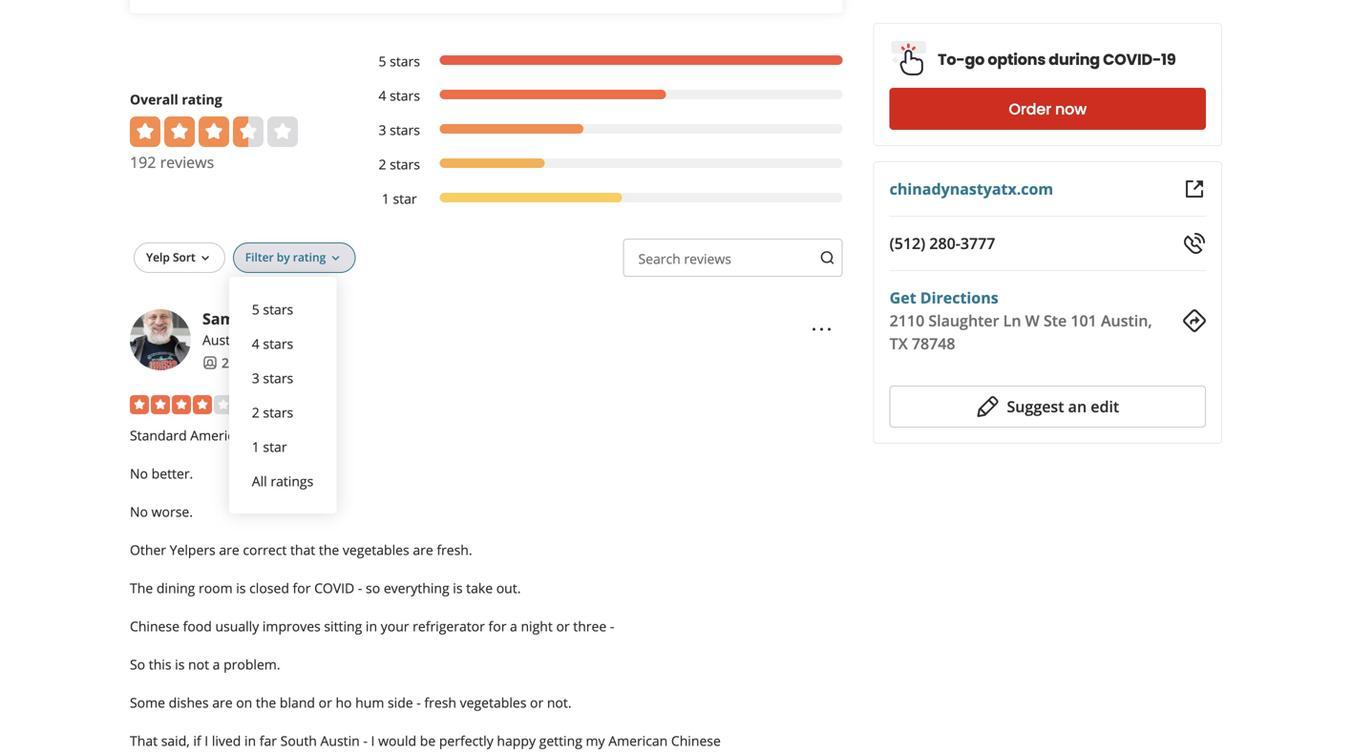 Task type: vqa. For each thing, say whether or not it's contained in the screenshot.
Some Dishes Are On The Bland Or Ho Hum Side - Fresh Vegetables Or Not.
yes



Task type: locate. For each thing, give the bounding box(es) containing it.
0 vertical spatial star
[[393, 189, 417, 208]]

suggest
[[1007, 396, 1064, 417]]

1 for 1 star button
[[252, 438, 260, 456]]

reviews for search reviews
[[684, 250, 731, 268]]

0 vertical spatial 4 stars
[[379, 86, 420, 104]]

2 inside button
[[252, 403, 260, 421]]

dynasty
[[254, 751, 304, 754]]

5 for 5 stars button
[[252, 300, 260, 318]]

0 vertical spatial in
[[366, 617, 377, 635]]

star for filter reviews by 1 star rating element at the top
[[393, 189, 417, 208]]

search reviews
[[638, 250, 731, 268]]

rating right by
[[293, 249, 326, 265]]

0 horizontal spatial 5 stars
[[252, 300, 293, 318]]

1 horizontal spatial 16 chevron down v2 image
[[328, 251, 343, 266]]

i
[[205, 732, 208, 750], [371, 732, 375, 750]]

5 stars button
[[244, 292, 321, 326]]

1 vertical spatial 4
[[252, 335, 260, 353]]

1 vertical spatial in
[[244, 732, 256, 750]]

0 vertical spatial a
[[510, 617, 517, 635]]

0 vertical spatial 5 stars
[[379, 52, 420, 70]]

sitting
[[324, 617, 362, 635]]

rating up 3.5 star rating image
[[182, 90, 222, 108]]

4 for '4 stars' button
[[252, 335, 260, 353]]

austin, down samuel
[[202, 331, 245, 349]]

stars for filter reviews by 2 stars rating element
[[390, 155, 420, 173]]

0 vertical spatial 3
[[379, 121, 386, 139]]

search image
[[820, 250, 835, 266]]

19
[[1161, 49, 1176, 70]]

0 vertical spatial for
[[293, 579, 311, 597]]

are for the
[[219, 541, 239, 559]]

in left your
[[366, 617, 377, 635]]

samuel
[[202, 308, 259, 329]]

star
[[393, 189, 417, 208], [263, 438, 287, 456]]

1 vertical spatial 1
[[252, 438, 260, 456]]

1 horizontal spatial austin,
[[1101, 310, 1152, 331]]

0 vertical spatial 2 stars
[[379, 155, 420, 173]]

3 inside filter reviews by 3 stars rating element
[[379, 121, 386, 139]]

fresh
[[424, 694, 456, 712]]

3 stars for 3 stars button at left
[[252, 369, 293, 387]]

to-go options during covid-19
[[938, 49, 1176, 70]]

4 star rating image
[[130, 395, 233, 414]]

stars for 3 stars button at left
[[263, 369, 293, 387]]

0 vertical spatial the
[[319, 541, 339, 559]]

1 no from the top
[[130, 464, 148, 483]]

0 horizontal spatial 3
[[252, 369, 260, 387]]

0 horizontal spatial 1
[[252, 438, 260, 456]]

16 chevron down v2 image
[[197, 251, 213, 266], [328, 251, 343, 266]]

are left correct
[[219, 541, 239, 559]]

reviews down 3.5 star rating image
[[160, 152, 214, 172]]

0 horizontal spatial tx
[[249, 331, 264, 349]]

suggest an edit button
[[890, 386, 1206, 428]]

4 stars inside button
[[252, 335, 293, 353]]

ratings
[[271, 472, 313, 490]]

78748
[[912, 333, 955, 354]]

if
[[193, 732, 201, 750]]

chinese
[[130, 617, 179, 635], [671, 732, 721, 750]]

1 vertical spatial 3 stars
[[252, 369, 293, 387]]

0 horizontal spatial 2 stars
[[252, 403, 293, 421]]

1 star inside 1 star button
[[252, 438, 287, 456]]

in left far
[[244, 732, 256, 750]]

2 no from the top
[[130, 503, 148, 521]]

china
[[215, 751, 251, 754]]

0 vertical spatial 5
[[379, 52, 386, 70]]

stars
[[390, 52, 420, 70], [390, 86, 420, 104], [390, 121, 420, 139], [390, 155, 420, 173], [263, 300, 293, 318], [263, 335, 293, 353], [263, 369, 293, 387], [263, 403, 293, 421]]

5 stars
[[379, 52, 420, 70], [252, 300, 293, 318]]

1 horizontal spatial rating
[[293, 249, 326, 265]]

1 horizontal spatial 2 stars
[[379, 155, 420, 173]]

order
[[1009, 98, 1051, 120]]

vegetables up so
[[343, 541, 409, 559]]

in for lived
[[244, 732, 256, 750]]

0 vertical spatial no
[[130, 464, 148, 483]]

tx down 2110 on the top of the page
[[890, 333, 908, 354]]

1 vertical spatial 5 stars
[[252, 300, 293, 318]]

192
[[130, 152, 156, 172]]

- left so
[[358, 579, 362, 597]]

stars for 5 stars button
[[263, 300, 293, 318]]

0 horizontal spatial 3 stars
[[252, 369, 293, 387]]

1 horizontal spatial 5 stars
[[379, 52, 420, 70]]

is left the not
[[175, 655, 185, 674]]

0 vertical spatial 3 stars
[[379, 121, 420, 139]]

filter by rating button
[[233, 242, 356, 273]]

1 horizontal spatial 3
[[379, 121, 386, 139]]

-
[[358, 579, 362, 597], [610, 617, 614, 635], [417, 694, 421, 712], [363, 732, 368, 750]]

(512) 280-3777
[[890, 233, 995, 254]]

a
[[510, 617, 517, 635], [213, 655, 220, 674]]

1 16 chevron down v2 image from the left
[[197, 251, 213, 266]]

0 horizontal spatial austin,
[[202, 331, 245, 349]]

1 horizontal spatial 1 star
[[382, 189, 417, 208]]

1 vertical spatial a
[[213, 655, 220, 674]]

chinese inside that said, if i lived in far south austin - i would be perfectly happy getting my american chinese takeout from china dynasty
[[671, 732, 721, 750]]

1 star for 1 star button
[[252, 438, 287, 456]]

the right 'that'
[[319, 541, 339, 559]]

a right the not
[[213, 655, 220, 674]]

1 horizontal spatial tx
[[890, 333, 908, 354]]

aug
[[241, 396, 265, 414]]

star for 1 star button
[[263, 438, 287, 456]]

during
[[1049, 49, 1100, 70]]

0 vertical spatial vegetables
[[343, 541, 409, 559]]

1 horizontal spatial for
[[488, 617, 507, 635]]

5 stars for 5 stars button
[[252, 300, 293, 318]]

1 horizontal spatial american
[[608, 732, 668, 750]]

for left night
[[488, 617, 507, 635]]

0 horizontal spatial 1 star
[[252, 438, 287, 456]]

friends element
[[202, 353, 244, 372]]

1 inside button
[[252, 438, 260, 456]]

yelp
[[146, 249, 170, 265]]

1 vertical spatial 3
[[252, 369, 260, 387]]

16 chevron down v2 image right filter by rating
[[328, 251, 343, 266]]

16 chevron down v2 image right sort
[[197, 251, 213, 266]]

3
[[379, 121, 386, 139], [252, 369, 260, 387]]

1 vertical spatial reviews
[[684, 250, 731, 268]]

0 vertical spatial rating
[[182, 90, 222, 108]]

1 horizontal spatial 3 stars
[[379, 121, 420, 139]]

0 horizontal spatial 4 stars
[[252, 335, 293, 353]]

i left the 'would'
[[371, 732, 375, 750]]

tx down c.
[[249, 331, 264, 349]]

0 vertical spatial 2
[[379, 155, 386, 173]]

1 vertical spatial chinese
[[671, 732, 721, 750]]

16 friends v2 image
[[202, 355, 218, 371]]

are
[[219, 541, 239, 559], [413, 541, 433, 559], [212, 694, 233, 712]]

3 inside 3 stars button
[[252, 369, 260, 387]]

elite 23 link
[[285, 311, 327, 326]]

0 vertical spatial 1
[[382, 189, 389, 208]]

1 vertical spatial 5
[[252, 300, 260, 318]]

are left fresh.
[[413, 541, 433, 559]]

tx inside elite 23 austin, tx
[[249, 331, 264, 349]]

1 vertical spatial 2 stars
[[252, 403, 293, 421]]

not
[[188, 655, 209, 674]]

1 vertical spatial 1 star
[[252, 438, 287, 456]]

2 i from the left
[[371, 732, 375, 750]]

1 vertical spatial no
[[130, 503, 148, 521]]

other
[[130, 541, 166, 559]]

correct
[[243, 541, 287, 559]]

0 horizontal spatial star
[[263, 438, 287, 456]]

is left take
[[453, 579, 463, 597]]

for right closed
[[293, 579, 311, 597]]

2 16 chevron down v2 image from the left
[[328, 251, 343, 266]]

american inside that said, if i lived in far south austin - i would be perfectly happy getting my american chinese takeout from china dynasty
[[608, 732, 668, 750]]

tx inside 'get directions 2110 slaughter ln w ste 101 austin, tx 78748'
[[890, 333, 908, 354]]

1 star for filter reviews by 1 star rating element at the top
[[382, 189, 417, 208]]

16 chevron down v2 image inside filter by rating popup button
[[328, 251, 343, 266]]

2 horizontal spatial or
[[556, 617, 570, 635]]

1 horizontal spatial 1
[[382, 189, 389, 208]]

so
[[130, 655, 145, 674]]

1 horizontal spatial star
[[393, 189, 417, 208]]

filter reviews by 5 stars rating element
[[359, 51, 843, 71]]

1 vertical spatial the
[[256, 694, 276, 712]]

- inside that said, if i lived in far south austin - i would be perfectly happy getting my american chinese takeout from china dynasty
[[363, 732, 368, 750]]

1 vertical spatial for
[[488, 617, 507, 635]]

suggest an edit
[[1007, 396, 1119, 417]]

4 stars for the filter reviews by 4 stars rating element
[[379, 86, 420, 104]]

16 chevron down v2 image inside yelp sort dropdown button
[[197, 251, 213, 266]]

1 vertical spatial rating
[[293, 249, 326, 265]]

  text field
[[623, 239, 843, 277]]

0 vertical spatial 4
[[379, 86, 386, 104]]

or right night
[[556, 617, 570, 635]]

0 vertical spatial reviews
[[160, 152, 214, 172]]

filter reviews by 2 stars rating element
[[359, 155, 843, 174]]

american
[[190, 426, 250, 444], [608, 732, 668, 750]]

0 horizontal spatial reviews
[[160, 152, 214, 172]]

0 horizontal spatial rating
[[182, 90, 222, 108]]

1 horizontal spatial 4
[[379, 86, 386, 104]]

that said, if i lived in far south austin - i would be perfectly happy getting my american chinese takeout from china dynasty
[[130, 732, 721, 754]]

0 vertical spatial chinese
[[130, 617, 179, 635]]

american down aug
[[190, 426, 250, 444]]

get
[[890, 287, 916, 308]]

0 horizontal spatial the
[[256, 694, 276, 712]]

the right on
[[256, 694, 276, 712]]

no left worse.
[[130, 503, 148, 521]]

room
[[199, 579, 233, 597]]

0 horizontal spatial i
[[205, 732, 208, 750]]

1 horizontal spatial reviews
[[684, 250, 731, 268]]

in inside that said, if i lived in far south austin - i would be perfectly happy getting my american chinese takeout from china dynasty
[[244, 732, 256, 750]]

austin, right 101
[[1101, 310, 1152, 331]]

is
[[236, 579, 246, 597], [453, 579, 463, 597], [175, 655, 185, 674]]

3 for 3 stars button at left
[[252, 369, 260, 387]]

elite
[[288, 312, 309, 325]]

0 horizontal spatial 4
[[252, 335, 260, 353]]

all ratings
[[252, 472, 313, 490]]

reviews
[[160, 152, 214, 172], [684, 250, 731, 268]]

i right if
[[205, 732, 208, 750]]

stars for the 2 stars button on the bottom of the page
[[263, 403, 293, 421]]

are left on
[[212, 694, 233, 712]]

0 horizontal spatial in
[[244, 732, 256, 750]]

1 horizontal spatial 5
[[379, 52, 386, 70]]

1 horizontal spatial in
[[366, 617, 377, 635]]

yelp sort button
[[134, 242, 225, 273]]

1 horizontal spatial a
[[510, 617, 517, 635]]

now
[[1055, 98, 1087, 120]]

1 horizontal spatial chinese
[[671, 732, 721, 750]]

a left night
[[510, 617, 517, 635]]

2 stars inside button
[[252, 403, 293, 421]]

2110
[[890, 310, 925, 331]]

4 inside button
[[252, 335, 260, 353]]

vegetables up happy
[[460, 694, 527, 712]]

1 vertical spatial 4 stars
[[252, 335, 293, 353]]

5 stars inside button
[[252, 300, 293, 318]]

1
[[382, 189, 389, 208], [252, 438, 260, 456]]

reviews right search
[[684, 250, 731, 268]]

or left not.
[[530, 694, 544, 712]]

5 inside button
[[252, 300, 260, 318]]

or left ho
[[319, 694, 332, 712]]

no left better.
[[130, 464, 148, 483]]

1 horizontal spatial the
[[319, 541, 339, 559]]

samuel c.
[[202, 308, 277, 329]]

- right three
[[610, 617, 614, 635]]

is right room
[[236, 579, 246, 597]]

1 horizontal spatial i
[[371, 732, 375, 750]]

1 horizontal spatial 4 stars
[[379, 86, 420, 104]]

0 horizontal spatial 5
[[252, 300, 260, 318]]

1 horizontal spatial 2
[[379, 155, 386, 173]]

c.
[[263, 308, 277, 329]]

chinadynastyatx.com
[[890, 179, 1053, 199]]

far
[[260, 732, 277, 750]]

austin, inside 'get directions 2110 slaughter ln w ste 101 austin, tx 78748'
[[1101, 310, 1152, 331]]

0 horizontal spatial 16 chevron down v2 image
[[197, 251, 213, 266]]

refrigerator
[[413, 617, 485, 635]]

1 vertical spatial american
[[608, 732, 668, 750]]

some
[[130, 694, 165, 712]]

0 horizontal spatial a
[[213, 655, 220, 674]]

yelpers
[[170, 541, 216, 559]]

star inside button
[[263, 438, 287, 456]]

1 star inside filter reviews by 1 star rating element
[[382, 189, 417, 208]]

1 vertical spatial star
[[263, 438, 287, 456]]

this
[[149, 655, 171, 674]]

that
[[290, 541, 315, 559]]

0 horizontal spatial for
[[293, 579, 311, 597]]

all ratings button
[[244, 464, 321, 498]]

no
[[130, 464, 148, 483], [130, 503, 148, 521]]

0 horizontal spatial or
[[319, 694, 332, 712]]

2022
[[290, 396, 321, 414]]

0 vertical spatial american
[[190, 426, 250, 444]]

1 horizontal spatial vegetables
[[460, 694, 527, 712]]

3 stars for filter reviews by 3 stars rating element
[[379, 121, 420, 139]]

american right my
[[608, 732, 668, 750]]

3 stars inside button
[[252, 369, 293, 387]]

the
[[319, 541, 339, 559], [256, 694, 276, 712]]

- right austin
[[363, 732, 368, 750]]

1 vertical spatial 2
[[252, 403, 260, 421]]

0 vertical spatial 1 star
[[382, 189, 417, 208]]

covid-
[[1103, 49, 1161, 70]]

lived
[[212, 732, 241, 750]]

2 for the 2 stars button on the bottom of the page
[[252, 403, 260, 421]]

0 horizontal spatial 2
[[252, 403, 260, 421]]

perfectly
[[439, 732, 494, 750]]



Task type: describe. For each thing, give the bounding box(es) containing it.
0 horizontal spatial vegetables
[[343, 541, 409, 559]]

overall rating
[[130, 90, 222, 108]]

order now
[[1009, 98, 1087, 120]]

edit
[[1091, 396, 1119, 417]]

closed
[[249, 579, 289, 597]]

stars for filter reviews by 5 stars rating element
[[390, 52, 420, 70]]

menu image
[[810, 318, 833, 341]]

4 for the filter reviews by 4 stars rating element
[[379, 86, 386, 104]]

improves
[[262, 617, 321, 635]]

yelp sort
[[146, 249, 196, 265]]

food
[[183, 617, 212, 635]]

stars for the filter reviews by 4 stars rating element
[[390, 86, 420, 104]]

hum
[[355, 694, 384, 712]]

samuel c. link
[[202, 308, 277, 329]]

search
[[638, 250, 681, 268]]

24 directions v2 image
[[1183, 309, 1206, 332]]

standard american chinese.
[[130, 426, 306, 444]]

stars for filter reviews by 3 stars rating element
[[390, 121, 420, 139]]

takeout
[[130, 751, 178, 754]]

some dishes are on the bland or ho hum side - fresh vegetables or not.
[[130, 694, 572, 712]]

280-
[[929, 233, 961, 254]]

5 for filter reviews by 5 stars rating element
[[379, 52, 386, 70]]

(512)
[[890, 233, 926, 254]]

to-
[[938, 49, 965, 70]]

go
[[965, 49, 985, 70]]

no better.
[[130, 464, 193, 483]]

photo of samuel c. image
[[130, 309, 191, 370]]

0 horizontal spatial is
[[175, 655, 185, 674]]

24 external link v2 image
[[1183, 178, 1206, 201]]

fresh.
[[437, 541, 472, 559]]

worse.
[[151, 503, 193, 521]]

slaughter
[[929, 310, 999, 331]]

2 stars for the 2 stars button on the bottom of the page
[[252, 403, 293, 421]]

usually
[[215, 617, 259, 635]]

18,
[[268, 396, 287, 414]]

filter reviews by 1 star rating element
[[359, 189, 843, 208]]

5 stars for filter reviews by 5 stars rating element
[[379, 52, 420, 70]]

ste
[[1044, 310, 1067, 331]]

would
[[378, 732, 416, 750]]

101
[[1071, 310, 1097, 331]]

side
[[388, 694, 413, 712]]

get directions 2110 slaughter ln w ste 101 austin, tx 78748
[[890, 287, 1152, 354]]

south
[[280, 732, 317, 750]]

- right the side
[[417, 694, 421, 712]]

other yelpers are correct that the vegetables are fresh.
[[130, 541, 472, 559]]

by
[[277, 249, 290, 265]]

everything
[[384, 579, 449, 597]]

take
[[466, 579, 493, 597]]

2 stars button
[[244, 395, 321, 430]]

elite 23 austin, tx
[[202, 312, 323, 349]]

my
[[586, 732, 605, 750]]

4 stars for '4 stars' button
[[252, 335, 293, 353]]

w
[[1025, 310, 1040, 331]]

1 for filter reviews by 1 star rating element at the top
[[382, 189, 389, 208]]

getting
[[539, 732, 582, 750]]

from
[[181, 751, 212, 754]]

filter reviews by 4 stars rating element
[[359, 86, 843, 105]]

problem.
[[224, 655, 280, 674]]

reviews for 192 reviews
[[160, 152, 214, 172]]

2 stars for filter reviews by 2 stars rating element
[[379, 155, 420, 173]]

2 horizontal spatial is
[[453, 579, 463, 597]]

dishes
[[169, 694, 209, 712]]

out.
[[496, 579, 521, 597]]

filter
[[245, 249, 274, 265]]

0 horizontal spatial chinese
[[130, 617, 179, 635]]

are for bland
[[212, 694, 233, 712]]

ho
[[336, 694, 352, 712]]

standard
[[130, 426, 187, 444]]

1 horizontal spatial or
[[530, 694, 544, 712]]

not.
[[547, 694, 572, 712]]

3 stars button
[[244, 361, 321, 395]]

0 horizontal spatial american
[[190, 426, 250, 444]]

austin, inside elite 23 austin, tx
[[202, 331, 245, 349]]

better.
[[151, 464, 193, 483]]

reviews element
[[252, 353, 302, 372]]

the dining room is closed for covid - so everything is take out.
[[130, 579, 521, 597]]

get directions link
[[890, 287, 999, 308]]

sort
[[173, 249, 196, 265]]

austin
[[320, 732, 360, 750]]

chinadynastyatx.com link
[[890, 179, 1053, 199]]

so
[[366, 579, 380, 597]]

stars for '4 stars' button
[[263, 335, 293, 353]]

covid
[[314, 579, 355, 597]]

2 for filter reviews by 2 stars rating element
[[379, 155, 386, 173]]

no for no worse.
[[130, 503, 148, 521]]

chinese.
[[253, 426, 306, 444]]

no for no better.
[[130, 464, 148, 483]]

happy
[[497, 732, 536, 750]]

1 i from the left
[[205, 732, 208, 750]]

bland
[[280, 694, 315, 712]]

24 phone v2 image
[[1183, 232, 1206, 255]]

1 vertical spatial vegetables
[[460, 694, 527, 712]]

directions
[[920, 287, 999, 308]]

3 for filter reviews by 3 stars rating element
[[379, 121, 386, 139]]

your
[[381, 617, 409, 635]]

1 horizontal spatial is
[[236, 579, 246, 597]]

16 chevron down v2 image for 5 stars
[[328, 251, 343, 266]]

an
[[1068, 396, 1087, 417]]

filter reviews by 3 stars rating element
[[359, 120, 843, 139]]

all
[[252, 472, 267, 490]]

said,
[[161, 732, 190, 750]]

night
[[521, 617, 553, 635]]

24 pencil v2 image
[[976, 395, 999, 418]]

rating inside popup button
[[293, 249, 326, 265]]

192 reviews
[[130, 152, 214, 172]]

order now link
[[890, 88, 1206, 130]]

3.5 star rating image
[[130, 116, 298, 147]]

23
[[312, 312, 323, 325]]

4 stars button
[[244, 326, 321, 361]]

the
[[130, 579, 153, 597]]

242
[[222, 354, 244, 372]]

16 chevron down v2 image for filter by rating
[[197, 251, 213, 266]]

filter by rating
[[245, 249, 326, 265]]

in for sitting
[[366, 617, 377, 635]]

options
[[988, 49, 1046, 70]]



